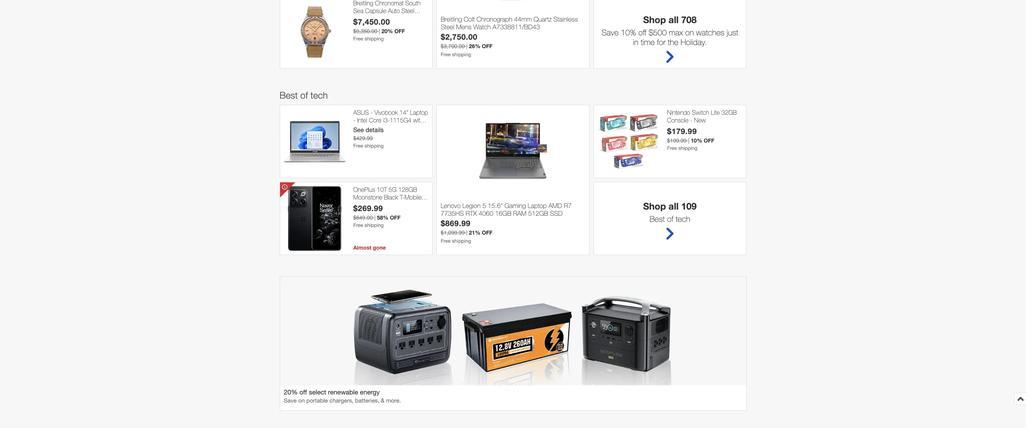 Task type: describe. For each thing, give the bounding box(es) containing it.
shop for shop all 708
[[643, 14, 666, 25]]

steel for colt
[[441, 23, 454, 31]]

lenovo legion 5 15.6" gaming laptop amd r7 7735hs rtx 4060 16gb ram 512gb ssd link
[[441, 202, 585, 219]]

20% inside 20% off select renewable energy save on portable chargers, batteries, & more.
[[284, 389, 298, 397]]

free inside $269.99 $649.00 | 58% off free shipping
[[353, 223, 363, 228]]

$269.99 $649.00 | 58% off free shipping
[[353, 204, 401, 228]]

free inside 'lenovo legion 5 15.6" gaming laptop amd r7 7735hs rtx 4060 16gb ram 512gb ssd $869.99 $1,099.99 | 21% off free shipping'
[[441, 239, 451, 244]]

$179.99
[[667, 127, 697, 136]]

nintendo
[[667, 109, 690, 116]]

watch for chronomat
[[372, 15, 388, 22]]

smartphone
[[379, 201, 411, 208]]

off inside $7,450.00 $9,350.00 | 20% off free shipping
[[395, 28, 405, 34]]

shipping inside breitling colt chronograph 44mm quartz stainless steel mens watch a7338811/bd43 $2,750.00 $3,700.00 | 26% off free shipping
[[452, 52, 471, 58]]

breitling for mens
[[441, 15, 462, 23]]

memory
[[367, 124, 388, 131]]

of inside shop all 109 best of tech
[[667, 215, 674, 224]]

$3,700.00
[[441, 43, 465, 49]]

capsule
[[365, 7, 386, 14]]

unlocked
[[353, 201, 378, 208]]

r7
[[564, 202, 572, 210]]

tech inside shop all 109 best of tech
[[676, 215, 691, 224]]

on inside shop all 708 save 10% off $500 max on watches just in time for the holiday.
[[685, 28, 694, 37]]

all for 708
[[669, 14, 679, 25]]

shipping inside 'lenovo legion 5 15.6" gaming laptop amd r7 7735hs rtx 4060 16gb ram 512gb ssd $869.99 $1,099.99 | 21% off free shipping'
[[452, 239, 471, 244]]

109
[[681, 201, 697, 212]]

black
[[384, 194, 398, 201]]

ssd
[[550, 210, 563, 218]]

$500
[[649, 28, 667, 37]]

nintendo switch lite 32gb console - new link
[[667, 109, 742, 124]]

a7338811/bd43
[[493, 23, 540, 31]]

| inside breitling colt chronograph 44mm quartz stainless steel mens watch a7338811/bd43 $2,750.00 $3,700.00 | 26% off free shipping
[[466, 43, 468, 49]]

1115g4
[[390, 117, 412, 124]]

off inside $269.99 $649.00 | 58% off free shipping
[[390, 215, 401, 221]]

- inside oneplus 10t 5g 128gb moonstone black  t-mobile unlocked smartphone - brand new.
[[413, 201, 415, 208]]

batteries,
[[355, 398, 379, 405]]

i3-
[[383, 117, 390, 124]]

15.6"
[[488, 202, 503, 210]]

5g
[[389, 187, 397, 194]]

shipping inside see details $429.99 free shipping
[[365, 143, 384, 149]]

off inside 'lenovo legion 5 15.6" gaming laptop amd r7 7735hs rtx 4060 16gb ram 512gb ssd $869.99 $1,099.99 | 21% off free shipping'
[[482, 230, 493, 236]]

$2,750.00
[[441, 32, 478, 41]]

save inside shop all 708 save 10% off $500 max on watches just in time for the holiday.
[[602, 28, 619, 37]]

off inside breitling colt chronograph 44mm quartz stainless steel mens watch a7338811/bd43 $2,750.00 $3,700.00 | 26% off free shipping
[[482, 43, 493, 49]]

8gb
[[353, 124, 365, 131]]

rtx
[[466, 210, 477, 218]]

gone
[[373, 245, 386, 251]]

14"
[[400, 109, 408, 116]]

ssd...
[[353, 132, 370, 139]]

10t
[[377, 187, 387, 194]]

$649.00
[[353, 215, 373, 221]]

chargers,
[[330, 398, 354, 405]]

off inside 20% off select renewable energy save on portable chargers, batteries, & more.
[[300, 389, 307, 397]]

lenovo
[[441, 202, 461, 210]]

see details $429.99 free shipping
[[353, 127, 384, 149]]

laptop inside asus - vivobook 14" laptop - intel core i3-1115g4 with 8gb memory - 128gb ssd...
[[410, 109, 428, 116]]

max
[[669, 28, 683, 37]]

58%
[[377, 215, 389, 221]]

breitling chronomat south sea capsule auto steel ladies watch a10380611a1p1
[[353, 0, 421, 29]]

oneplus
[[353, 187, 375, 194]]

nintendo switch lite 32gb console - new $179.99 $199.99 | 10% off free shipping
[[667, 109, 737, 151]]

laptop inside 'lenovo legion 5 15.6" gaming laptop amd r7 7735hs rtx 4060 16gb ram 512gb ssd $869.99 $1,099.99 | 21% off free shipping'
[[528, 202, 547, 210]]

| inside $269.99 $649.00 | 58% off free shipping
[[374, 215, 376, 221]]

save inside 20% off select renewable energy save on portable chargers, batteries, & more.
[[284, 398, 297, 405]]

auto
[[388, 7, 400, 14]]

shipping inside nintendo switch lite 32gb console - new $179.99 $199.99 | 10% off free shipping
[[679, 145, 698, 151]]

console
[[667, 117, 689, 124]]

asus - vivobook 14" laptop - intel core i3-1115g4 with 8gb memory - 128gb ssd... link
[[353, 109, 429, 139]]

shipping inside $269.99 $649.00 | 58% off free shipping
[[365, 223, 384, 228]]

quartz
[[534, 15, 552, 23]]

$869.99
[[441, 219, 471, 228]]

for
[[657, 38, 666, 47]]

$9,350.00
[[353, 28, 377, 34]]

free inside breitling colt chronograph 44mm quartz stainless steel mens watch a7338811/bd43 $2,750.00 $3,700.00 | 26% off free shipping
[[441, 52, 451, 58]]

0 horizontal spatial of
[[300, 90, 308, 101]]

- left intel
[[353, 117, 356, 124]]

$199.99
[[667, 138, 687, 144]]

a10380611a1p1
[[353, 22, 399, 29]]

free inside nintendo switch lite 32gb console - new $179.99 $199.99 | 10% off free shipping
[[667, 145, 677, 151]]

stainless
[[554, 15, 578, 23]]

20% off select renewable energy save on portable chargers, batteries, & more.
[[284, 389, 401, 405]]

shop all 708 save 10% off $500 max on watches just in time for the holiday.
[[602, 14, 738, 47]]

steel for chronomat
[[402, 7, 414, 14]]

in
[[633, 38, 639, 47]]

shop all 109 best of tech
[[643, 201, 697, 224]]

best of tech
[[280, 90, 328, 101]]

colt
[[464, 15, 475, 23]]

ladies
[[353, 15, 370, 22]]

all for 109
[[669, 201, 679, 212]]

details
[[366, 127, 384, 133]]

- up the core
[[371, 109, 373, 116]]

with
[[413, 117, 424, 124]]

44mm
[[514, 15, 532, 23]]

chronograph
[[477, 15, 512, 23]]

- inside nintendo switch lite 32gb console - new $179.99 $199.99 | 10% off free shipping
[[690, 117, 693, 124]]

&
[[381, 398, 385, 405]]

5
[[483, 202, 486, 210]]

select
[[309, 389, 326, 397]]

$7,450.00 $9,350.00 | 20% off free shipping
[[353, 17, 405, 42]]

switch
[[692, 109, 709, 116]]

10% inside shop all 708 save 10% off $500 max on watches just in time for the holiday.
[[621, 28, 636, 37]]



Task type: locate. For each thing, give the bounding box(es) containing it.
128gb inside oneplus 10t 5g 128gb moonstone black  t-mobile unlocked smartphone - brand new.
[[398, 187, 417, 194]]

0 vertical spatial watch
[[372, 15, 388, 22]]

$7,450.00
[[353, 17, 390, 26]]

1 horizontal spatial breitling
[[441, 15, 462, 23]]

renewable
[[328, 389, 358, 397]]

2 all from the top
[[669, 201, 679, 212]]

0 vertical spatial all
[[669, 14, 679, 25]]

0 vertical spatial breitling
[[353, 0, 373, 7]]

almost gone
[[353, 245, 386, 251]]

amd
[[549, 202, 562, 210]]

shipping down $1,099.99
[[452, 239, 471, 244]]

breitling
[[353, 0, 373, 7], [441, 15, 462, 23]]

watch
[[372, 15, 388, 22], [473, 23, 491, 31]]

128gb inside asus - vivobook 14" laptop - intel core i3-1115g4 with 8gb memory - 128gb ssd...
[[394, 124, 412, 131]]

shop inside shop all 109 best of tech
[[643, 201, 666, 212]]

-
[[371, 109, 373, 116], [353, 117, 356, 124], [690, 117, 693, 124], [390, 124, 392, 131], [413, 201, 415, 208]]

0 vertical spatial laptop
[[410, 109, 428, 116]]

off right 21% on the bottom left of page
[[482, 230, 493, 236]]

shipping down $9,350.00
[[365, 36, 384, 42]]

lite
[[711, 109, 720, 116]]

free down $9,350.00
[[353, 36, 363, 42]]

steel
[[402, 7, 414, 14], [441, 23, 454, 31]]

south
[[405, 0, 421, 7]]

| left '26%'
[[466, 43, 468, 49]]

128gb up the mobile
[[398, 187, 417, 194]]

watch for colt
[[473, 23, 491, 31]]

shipping down the $3,700.00
[[452, 52, 471, 58]]

free down $1,099.99
[[441, 239, 451, 244]]

free down $199.99
[[667, 145, 677, 151]]

26%
[[469, 43, 481, 49]]

- down the mobile
[[413, 201, 415, 208]]

steel down the south
[[402, 7, 414, 14]]

0 vertical spatial save
[[602, 28, 619, 37]]

best
[[280, 90, 298, 101], [650, 215, 665, 224]]

0 vertical spatial steel
[[402, 7, 414, 14]]

- left 'new'
[[690, 117, 693, 124]]

| down $179.99
[[688, 138, 690, 144]]

1 horizontal spatial laptop
[[528, 202, 547, 210]]

1 horizontal spatial watch
[[473, 23, 491, 31]]

0 horizontal spatial tech
[[311, 90, 328, 101]]

off inside nintendo switch lite 32gb console - new $179.99 $199.99 | 10% off free shipping
[[704, 137, 715, 144]]

breitling colt chronograph 44mm quartz stainless steel mens watch a7338811/bd43 $2,750.00 $3,700.00 | 26% off free shipping
[[441, 15, 578, 58]]

gaming
[[505, 202, 526, 210]]

breitling for ladies
[[353, 0, 373, 7]]

20% inside $7,450.00 $9,350.00 | 20% off free shipping
[[382, 28, 393, 34]]

steel inside breitling chronomat south sea capsule auto steel ladies watch a10380611a1p1
[[402, 7, 414, 14]]

oneplus 10t 5g 128gb moonstone black  t-mobile unlocked smartphone - brand new. link
[[353, 187, 429, 216]]

brand
[[353, 209, 369, 216]]

0 horizontal spatial steel
[[402, 7, 414, 14]]

1 vertical spatial watch
[[473, 23, 491, 31]]

16gb
[[495, 210, 511, 218]]

on inside 20% off select renewable energy save on portable chargers, batteries, & more.
[[298, 398, 305, 405]]

more.
[[386, 398, 401, 405]]

of
[[300, 90, 308, 101], [667, 215, 674, 224]]

shipping down the $429.99 at the top left of the page
[[365, 143, 384, 149]]

1 horizontal spatial on
[[685, 28, 694, 37]]

1 vertical spatial 128gb
[[398, 187, 417, 194]]

laptop up 512gb
[[528, 202, 547, 210]]

20% down the $7,450.00
[[382, 28, 393, 34]]

oneplus 10t 5g 128gb moonstone black  t-mobile unlocked smartphone - brand new.
[[353, 187, 422, 216]]

all inside shop all 109 best of tech
[[669, 201, 679, 212]]

all
[[669, 14, 679, 25], [669, 201, 679, 212]]

| inside 'lenovo legion 5 15.6" gaming laptop amd r7 7735hs rtx 4060 16gb ram 512gb ssd $869.99 $1,099.99 | 21% off free shipping'
[[466, 230, 468, 236]]

asus
[[353, 109, 369, 116]]

$269.99
[[353, 204, 383, 213]]

mens
[[456, 23, 472, 31]]

0 vertical spatial shop
[[643, 14, 666, 25]]

1 all from the top
[[669, 14, 679, 25]]

1 vertical spatial steel
[[441, 23, 454, 31]]

watch up a10380611a1p1
[[372, 15, 388, 22]]

breitling colt chronograph 44mm quartz stainless steel mens watch a7338811/bd43 link
[[441, 15, 585, 32]]

21%
[[469, 230, 481, 236]]

10% inside nintendo switch lite 32gb console - new $179.99 $199.99 | 10% off free shipping
[[691, 137, 702, 144]]

watches
[[696, 28, 725, 37]]

off up time
[[639, 28, 647, 37]]

new.
[[370, 209, 384, 216]]

1 horizontal spatial best
[[650, 215, 665, 224]]

1 horizontal spatial 10%
[[691, 137, 702, 144]]

off left select
[[300, 389, 307, 397]]

vivobook
[[375, 109, 398, 116]]

20% left select
[[284, 389, 298, 397]]

just
[[727, 28, 738, 37]]

free
[[353, 36, 363, 42], [441, 52, 451, 58], [353, 143, 363, 149], [667, 145, 677, 151], [353, 223, 363, 228], [441, 239, 451, 244]]

0 vertical spatial best
[[280, 90, 298, 101]]

10%
[[621, 28, 636, 37], [691, 137, 702, 144]]

1 horizontal spatial of
[[667, 215, 674, 224]]

- down i3-
[[390, 124, 392, 131]]

legion
[[463, 202, 481, 210]]

0 horizontal spatial best
[[280, 90, 298, 101]]

free down the $3,700.00
[[441, 52, 451, 58]]

| left 21% on the bottom left of page
[[466, 230, 468, 236]]

1 shop from the top
[[643, 14, 666, 25]]

steel inside breitling colt chronograph 44mm quartz stainless steel mens watch a7338811/bd43 $2,750.00 $3,700.00 | 26% off free shipping
[[441, 23, 454, 31]]

free down the $429.99 at the top left of the page
[[353, 143, 363, 149]]

4060
[[479, 210, 493, 218]]

breitling up sea
[[353, 0, 373, 7]]

| inside $7,450.00 $9,350.00 | 20% off free shipping
[[379, 28, 380, 34]]

holiday.
[[681, 38, 707, 47]]

1 vertical spatial shop
[[643, 201, 666, 212]]

0 horizontal spatial 20%
[[284, 389, 298, 397]]

1 vertical spatial of
[[667, 215, 674, 224]]

see
[[353, 127, 364, 133]]

mobile
[[405, 194, 422, 201]]

shipping inside $7,450.00 $9,350.00 | 20% off free shipping
[[365, 36, 384, 42]]

1 horizontal spatial save
[[602, 28, 619, 37]]

free down $649.00
[[353, 223, 363, 228]]

2 shop from the top
[[643, 201, 666, 212]]

0 horizontal spatial watch
[[372, 15, 388, 22]]

10% up in
[[621, 28, 636, 37]]

1 vertical spatial tech
[[676, 215, 691, 224]]

$1,099.99
[[441, 230, 465, 236]]

0 vertical spatial 128gb
[[394, 124, 412, 131]]

sea
[[353, 7, 364, 14]]

watch down chronograph
[[473, 23, 491, 31]]

512gb
[[528, 210, 548, 218]]

0 horizontal spatial save
[[284, 398, 297, 405]]

shop left '109'
[[643, 201, 666, 212]]

shipping down $199.99
[[679, 145, 698, 151]]

new
[[694, 117, 706, 124]]

| down the $7,450.00
[[379, 28, 380, 34]]

1 vertical spatial on
[[298, 398, 305, 405]]

all inside shop all 708 save 10% off $500 max on watches just in time for the holiday.
[[669, 14, 679, 25]]

708
[[681, 14, 697, 25]]

see details link
[[353, 127, 384, 133]]

breitling inside breitling colt chronograph 44mm quartz stainless steel mens watch a7338811/bd43 $2,750.00 $3,700.00 | 26% off free shipping
[[441, 15, 462, 23]]

steel up $2,750.00
[[441, 23, 454, 31]]

shipping
[[365, 36, 384, 42], [452, 52, 471, 58], [365, 143, 384, 149], [679, 145, 698, 151], [365, 223, 384, 228], [452, 239, 471, 244]]

free inside $7,450.00 $9,350.00 | 20% off free shipping
[[353, 36, 363, 42]]

ram
[[513, 210, 527, 218]]

shop up $500 at top right
[[643, 14, 666, 25]]

on
[[685, 28, 694, 37], [298, 398, 305, 405]]

t-
[[400, 194, 405, 201]]

almost
[[353, 245, 371, 251]]

time
[[641, 38, 655, 47]]

0 horizontal spatial laptop
[[410, 109, 428, 116]]

1 vertical spatial all
[[669, 201, 679, 212]]

watch inside breitling colt chronograph 44mm quartz stainless steel mens watch a7338811/bd43 $2,750.00 $3,700.00 | 26% off free shipping
[[473, 23, 491, 31]]

0 horizontal spatial on
[[298, 398, 305, 405]]

0 horizontal spatial breitling
[[353, 0, 373, 7]]

10% down $179.99
[[691, 137, 702, 144]]

all left '109'
[[669, 201, 679, 212]]

1 horizontal spatial 20%
[[382, 28, 393, 34]]

1 vertical spatial 10%
[[691, 137, 702, 144]]

| inside nintendo switch lite 32gb console - new $179.99 $199.99 | 10% off free shipping
[[688, 138, 690, 144]]

intel
[[357, 117, 367, 124]]

off right 58%
[[390, 215, 401, 221]]

watch inside breitling chronomat south sea capsule auto steel ladies watch a10380611a1p1
[[372, 15, 388, 22]]

0 vertical spatial tech
[[311, 90, 328, 101]]

0 vertical spatial 10%
[[621, 28, 636, 37]]

1 horizontal spatial tech
[[676, 215, 691, 224]]

lenovo legion 5 15.6" gaming laptop amd r7 7735hs rtx 4060 16gb ram 512gb ssd $869.99 $1,099.99 | 21% off free shipping
[[441, 202, 572, 244]]

shop
[[643, 14, 666, 25], [643, 201, 666, 212]]

best inside shop all 109 best of tech
[[650, 215, 665, 224]]

128gb down 1115g4
[[394, 124, 412, 131]]

breitling up 'mens'
[[441, 15, 462, 23]]

the
[[668, 38, 679, 47]]

1 vertical spatial laptop
[[528, 202, 547, 210]]

breitling inside breitling chronomat south sea capsule auto steel ladies watch a10380611a1p1
[[353, 0, 373, 7]]

off right '26%'
[[482, 43, 493, 49]]

energy
[[360, 389, 380, 397]]

off
[[395, 28, 405, 34], [639, 28, 647, 37], [482, 43, 493, 49], [704, 137, 715, 144], [390, 215, 401, 221], [482, 230, 493, 236], [300, 389, 307, 397]]

laptop
[[410, 109, 428, 116], [528, 202, 547, 210]]

on left portable
[[298, 398, 305, 405]]

off down 'new'
[[704, 137, 715, 144]]

shop for shop all 109
[[643, 201, 666, 212]]

on up holiday.
[[685, 28, 694, 37]]

free inside see details $429.99 free shipping
[[353, 143, 363, 149]]

1 vertical spatial best
[[650, 215, 665, 224]]

chronomat
[[375, 0, 404, 7]]

0 horizontal spatial 10%
[[621, 28, 636, 37]]

shop inside shop all 708 save 10% off $500 max on watches just in time for the holiday.
[[643, 14, 666, 25]]

moonstone
[[353, 194, 382, 201]]

off inside shop all 708 save 10% off $500 max on watches just in time for the holiday.
[[639, 28, 647, 37]]

laptop up with
[[410, 109, 428, 116]]

1 horizontal spatial steel
[[441, 23, 454, 31]]

$429.99
[[353, 135, 373, 142]]

portable
[[307, 398, 328, 405]]

all up max
[[669, 14, 679, 25]]

1 vertical spatial breitling
[[441, 15, 462, 23]]

|
[[379, 28, 380, 34], [466, 43, 468, 49], [688, 138, 690, 144], [374, 215, 376, 221], [466, 230, 468, 236]]

core
[[369, 117, 382, 124]]

off down auto
[[395, 28, 405, 34]]

0 vertical spatial on
[[685, 28, 694, 37]]

1 vertical spatial save
[[284, 398, 297, 405]]

7735hs
[[441, 210, 464, 218]]

save
[[602, 28, 619, 37], [284, 398, 297, 405]]

shipping down 58%
[[365, 223, 384, 228]]

0 vertical spatial 20%
[[382, 28, 393, 34]]

| left 58%
[[374, 215, 376, 221]]

128gb
[[394, 124, 412, 131], [398, 187, 417, 194]]

breitling chronomat south sea capsule auto steel ladies watch a10380611a1p1 link
[[353, 0, 429, 29]]

0 vertical spatial of
[[300, 90, 308, 101]]

asus - vivobook 14" laptop - intel core i3-1115g4 with 8gb memory - 128gb ssd...
[[353, 109, 428, 139]]

1 vertical spatial 20%
[[284, 389, 298, 397]]



Task type: vqa. For each thing, say whether or not it's contained in the screenshot.
'positive' inside $100.00 1 bid + $15.00 shipping Seller with a 100% positive feedback
no



